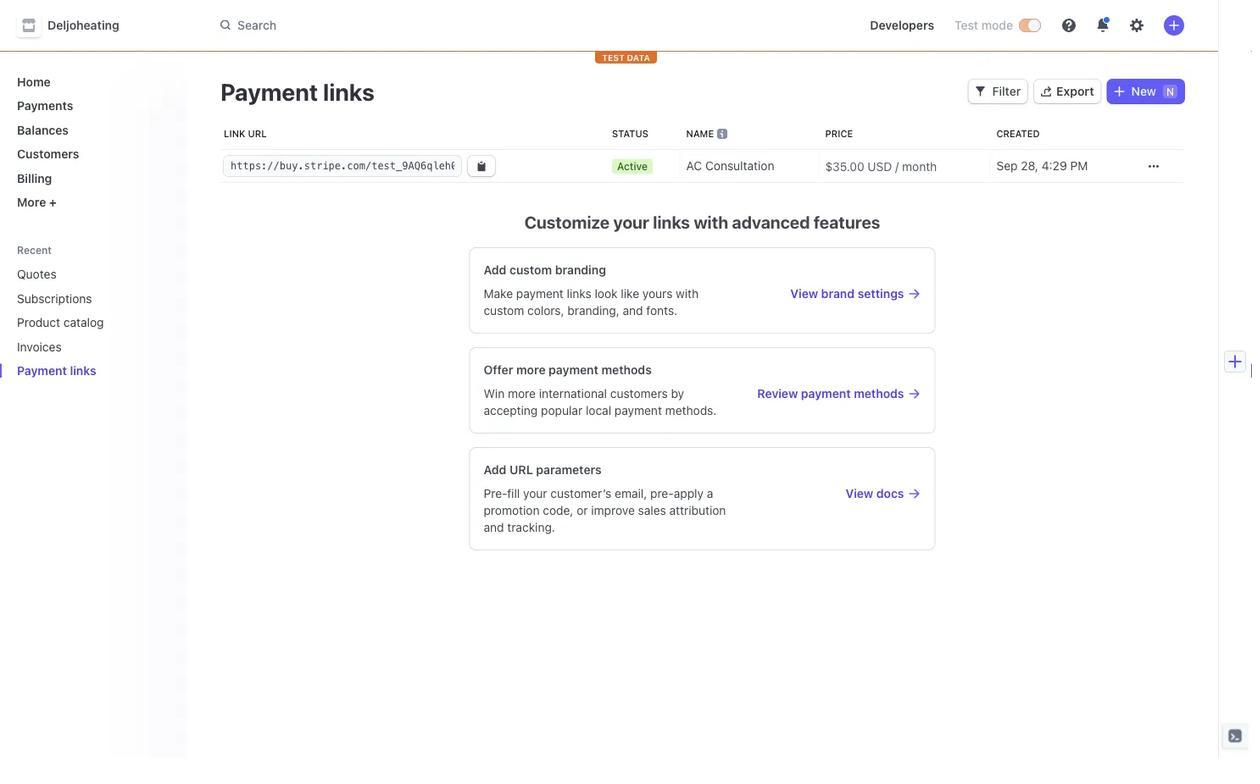 Task type: locate. For each thing, give the bounding box(es) containing it.
billing link
[[10, 164, 173, 192]]

review payment methods
[[757, 387, 904, 401]]

payment
[[220, 78, 318, 106], [17, 364, 67, 378]]

customers
[[17, 147, 79, 161]]

1 vertical spatial and
[[484, 521, 504, 535]]

payment right review
[[801, 387, 851, 401]]

payment links link
[[10, 357, 149, 385]]

yours
[[642, 287, 673, 301]]

add
[[484, 263, 506, 277], [484, 463, 506, 477]]

payment up link url
[[220, 78, 318, 106]]

1 add from the top
[[484, 263, 506, 277]]

1 vertical spatial view
[[846, 487, 873, 501]]

offer more payment methods
[[484, 363, 652, 377]]

promotion
[[484, 504, 540, 518]]

attribution
[[669, 504, 726, 518]]

payments
[[17, 99, 73, 113]]

svg image
[[476, 161, 487, 172]]

0 horizontal spatial payment links
[[17, 364, 96, 378]]

svg image right pm
[[1149, 161, 1159, 172]]

svg image
[[975, 87, 985, 97], [1114, 87, 1125, 97], [1149, 161, 1159, 172]]

0 horizontal spatial svg image
[[975, 87, 985, 97]]

with inside make payment links look like yours with custom colors, branding, and fonts.
[[676, 287, 699, 301]]

data
[[627, 53, 650, 62]]

1 horizontal spatial view
[[846, 487, 873, 501]]

0 vertical spatial payment links
[[220, 78, 375, 106]]

win
[[484, 387, 505, 401]]

consultation
[[705, 159, 774, 173]]

local
[[586, 404, 611, 418]]

or
[[577, 504, 588, 518]]

28,
[[1021, 159, 1038, 173]]

customize your links with advanced features
[[524, 212, 880, 232]]

payment down customers
[[615, 404, 662, 418]]

link
[[224, 128, 245, 139]]

view left 'brand'
[[790, 287, 818, 301]]

links inside recent element
[[70, 364, 96, 378]]

1 vertical spatial url
[[510, 463, 533, 477]]

0 vertical spatial payment
[[220, 78, 318, 106]]

customers link
[[10, 140, 173, 168]]

home link
[[10, 68, 173, 95]]

0 vertical spatial your
[[613, 212, 649, 232]]

view
[[790, 287, 818, 301], [846, 487, 873, 501]]

filter button
[[969, 80, 1028, 103]]

code,
[[543, 504, 573, 518]]

add for add custom branding
[[484, 263, 506, 277]]

payment up colors,
[[516, 287, 564, 301]]

1 horizontal spatial url
[[510, 463, 533, 477]]

None text field
[[224, 156, 461, 176]]

view for view docs
[[846, 487, 873, 501]]

1 vertical spatial add
[[484, 463, 506, 477]]

custom up the make
[[510, 263, 552, 277]]

0 vertical spatial view
[[790, 287, 818, 301]]

custom down the make
[[484, 304, 524, 318]]

more right offer on the left of the page
[[516, 363, 546, 377]]

0 vertical spatial with
[[694, 212, 728, 232]]

invoices link
[[10, 333, 149, 361]]

sep 28, 4:29 pm link
[[990, 151, 1133, 181]]

price
[[825, 128, 853, 139]]

Search search field
[[210, 10, 688, 41]]

and down 'like'
[[623, 304, 643, 318]]

payment inside recent element
[[17, 364, 67, 378]]

0 vertical spatial more
[[516, 363, 546, 377]]

review
[[757, 387, 798, 401]]

customer's
[[550, 487, 611, 501]]

0 horizontal spatial and
[[484, 521, 504, 535]]

url up fill
[[510, 463, 533, 477]]

1 vertical spatial your
[[523, 487, 547, 501]]

developers
[[870, 18, 934, 32]]

custom
[[510, 263, 552, 277], [484, 304, 524, 318]]

more inside win more international customers by accepting popular local payment methods.
[[508, 387, 536, 401]]

2 horizontal spatial svg image
[[1149, 161, 1159, 172]]

1 vertical spatial with
[[676, 287, 699, 301]]

colors,
[[527, 304, 564, 318]]

deljoheating
[[47, 18, 119, 32]]

svg image left filter
[[975, 87, 985, 97]]

1 horizontal spatial methods
[[854, 387, 904, 401]]

product catalog link
[[10, 309, 149, 337]]

payment links down invoices
[[17, 364, 96, 378]]

payment links up link url
[[220, 78, 375, 106]]

custom inside make payment links look like yours with custom colors, branding, and fonts.
[[484, 304, 524, 318]]

0 vertical spatial url
[[248, 128, 267, 139]]

Search text field
[[210, 10, 688, 41]]

0 horizontal spatial view
[[790, 287, 818, 301]]

recent
[[17, 244, 52, 256]]

with
[[694, 212, 728, 232], [676, 287, 699, 301]]

add up the pre-
[[484, 463, 506, 477]]

svg image left the new on the right top
[[1114, 87, 1125, 97]]

0 vertical spatial methods
[[601, 363, 652, 377]]

make payment links look like yours with custom colors, branding, and fonts.
[[484, 287, 699, 318]]

more up accepting
[[508, 387, 536, 401]]

0 horizontal spatial url
[[248, 128, 267, 139]]

make
[[484, 287, 513, 301]]

and
[[623, 304, 643, 318], [484, 521, 504, 535]]

url
[[248, 128, 267, 139], [510, 463, 533, 477]]

1 vertical spatial more
[[508, 387, 536, 401]]

like
[[621, 287, 639, 301]]

url right link
[[248, 128, 267, 139]]

your right fill
[[523, 487, 547, 501]]

your down active
[[613, 212, 649, 232]]

payment
[[516, 287, 564, 301], [549, 363, 598, 377], [801, 387, 851, 401], [615, 404, 662, 418]]

test
[[602, 53, 625, 62]]

help image
[[1062, 19, 1076, 32]]

view left docs on the right bottom of page
[[846, 487, 873, 501]]

view docs
[[846, 487, 904, 501]]

pm
[[1070, 159, 1088, 173]]

1 vertical spatial payment
[[17, 364, 67, 378]]

deljoheating button
[[17, 14, 136, 37]]

payment inside win more international customers by accepting popular local payment methods.
[[615, 404, 662, 418]]

1 vertical spatial payment links
[[17, 364, 96, 378]]

1 horizontal spatial payment
[[220, 78, 318, 106]]

1 horizontal spatial and
[[623, 304, 643, 318]]

recent element
[[0, 261, 187, 385]]

quotes
[[17, 267, 56, 281]]

recent navigation links element
[[0, 243, 187, 385]]

active
[[617, 161, 648, 173]]

with down ac
[[694, 212, 728, 232]]

more +
[[17, 195, 57, 209]]

more
[[516, 363, 546, 377], [508, 387, 536, 401]]

0 vertical spatial add
[[484, 263, 506, 277]]

links
[[323, 78, 375, 106], [653, 212, 690, 232], [567, 287, 592, 301], [70, 364, 96, 378]]

/
[[895, 159, 899, 173]]

sep
[[997, 159, 1018, 173]]

international
[[539, 387, 607, 401]]

view brand settings link
[[754, 286, 921, 303]]

0 horizontal spatial payment
[[17, 364, 67, 378]]

and down promotion
[[484, 521, 504, 535]]

payment down invoices
[[17, 364, 67, 378]]

add up the make
[[484, 263, 506, 277]]

quotes link
[[10, 261, 149, 288]]

email,
[[615, 487, 647, 501]]

0 horizontal spatial your
[[523, 487, 547, 501]]

0 vertical spatial and
[[623, 304, 643, 318]]

with right yours
[[676, 287, 699, 301]]

1 vertical spatial custom
[[484, 304, 524, 318]]

settings
[[858, 287, 904, 301]]

branding,
[[567, 304, 620, 318]]

2 add from the top
[[484, 463, 506, 477]]



Task type: vqa. For each thing, say whether or not it's contained in the screenshot.


Task type: describe. For each thing, give the bounding box(es) containing it.
add custom branding
[[484, 263, 606, 277]]

tracking.
[[507, 521, 555, 535]]

test mode
[[955, 18, 1013, 32]]

review payment methods link
[[754, 386, 921, 403]]

filter
[[992, 84, 1021, 98]]

developers link
[[863, 12, 941, 39]]

n
[[1166, 86, 1174, 97]]

brand
[[821, 287, 855, 301]]

link url
[[224, 128, 267, 139]]

parameters
[[536, 463, 602, 477]]

pre-fill your customer's email, pre-apply a promotion code, or improve sales attribution and tracking.
[[484, 487, 726, 535]]

balances link
[[10, 116, 173, 144]]

0 vertical spatial custom
[[510, 263, 552, 277]]

customers
[[610, 387, 668, 401]]

invoices
[[17, 340, 62, 354]]

branding
[[555, 263, 606, 277]]

docs
[[876, 487, 904, 501]]

settings image
[[1130, 19, 1144, 32]]

name
[[686, 128, 714, 139]]

usd
[[868, 159, 892, 173]]

payment inside review payment methods link
[[801, 387, 851, 401]]

add for add url parameters
[[484, 463, 506, 477]]

view docs link
[[754, 486, 921, 503]]

4:29
[[1042, 159, 1067, 173]]

+
[[49, 195, 57, 209]]

and inside make payment links look like yours with custom colors, branding, and fonts.
[[623, 304, 643, 318]]

sales
[[638, 504, 666, 518]]

advanced
[[732, 212, 810, 232]]

popular
[[541, 404, 583, 418]]

1 horizontal spatial payment links
[[220, 78, 375, 106]]

1 horizontal spatial svg image
[[1114, 87, 1125, 97]]

payment inside make payment links look like yours with custom colors, branding, and fonts.
[[516, 287, 564, 301]]

1 vertical spatial methods
[[854, 387, 904, 401]]

offer
[[484, 363, 513, 377]]

accepting
[[484, 404, 538, 418]]

product
[[17, 316, 60, 330]]

payment up international
[[549, 363, 598, 377]]

fill
[[507, 487, 520, 501]]

pre-
[[650, 487, 674, 501]]

home
[[17, 75, 51, 89]]

subscriptions
[[17, 292, 92, 306]]

status
[[612, 128, 648, 139]]

$35.00 usd / month link
[[819, 152, 990, 180]]

mode
[[981, 18, 1013, 32]]

view for view brand settings
[[790, 287, 818, 301]]

core navigation links element
[[10, 68, 173, 216]]

payments link
[[10, 92, 173, 120]]

subscriptions link
[[10, 285, 149, 312]]

payment links inside payment links link
[[17, 364, 96, 378]]

active link
[[605, 151, 679, 181]]

new
[[1131, 84, 1156, 98]]

improve
[[591, 504, 635, 518]]

apply
[[674, 487, 704, 501]]

export button
[[1034, 80, 1101, 103]]

a
[[707, 487, 713, 501]]

0 horizontal spatial methods
[[601, 363, 652, 377]]

your inside pre-fill your customer's email, pre-apply a promotion code, or improve sales attribution and tracking.
[[523, 487, 547, 501]]

win more international customers by accepting popular local payment methods.
[[484, 387, 717, 418]]

more for offer
[[516, 363, 546, 377]]

1 horizontal spatial your
[[613, 212, 649, 232]]

catalog
[[63, 316, 104, 330]]

view brand settings
[[790, 287, 904, 301]]

product catalog
[[17, 316, 104, 330]]

fonts.
[[646, 304, 677, 318]]

customize
[[524, 212, 610, 232]]

features
[[814, 212, 880, 232]]

svg image inside filter "popup button"
[[975, 87, 985, 97]]

export
[[1056, 84, 1094, 98]]

$35.00 usd / month
[[825, 159, 937, 173]]

ac
[[686, 159, 702, 173]]

test data
[[602, 53, 650, 62]]

more
[[17, 195, 46, 209]]

ac consultation link
[[679, 151, 819, 181]]

and inside pre-fill your customer's email, pre-apply a promotion code, or improve sales attribution and tracking.
[[484, 521, 504, 535]]

url for link
[[248, 128, 267, 139]]

more for win
[[508, 387, 536, 401]]

notifications image
[[1096, 19, 1110, 32]]

month
[[902, 159, 937, 173]]

created
[[997, 128, 1040, 139]]

url for add
[[510, 463, 533, 477]]

pre-
[[484, 487, 507, 501]]

balances
[[17, 123, 69, 137]]

links inside make payment links look like yours with custom colors, branding, and fonts.
[[567, 287, 592, 301]]

test
[[955, 18, 978, 32]]

sep 28, 4:29 pm
[[997, 159, 1088, 173]]

$35.00
[[825, 159, 864, 173]]

search
[[237, 18, 276, 32]]



